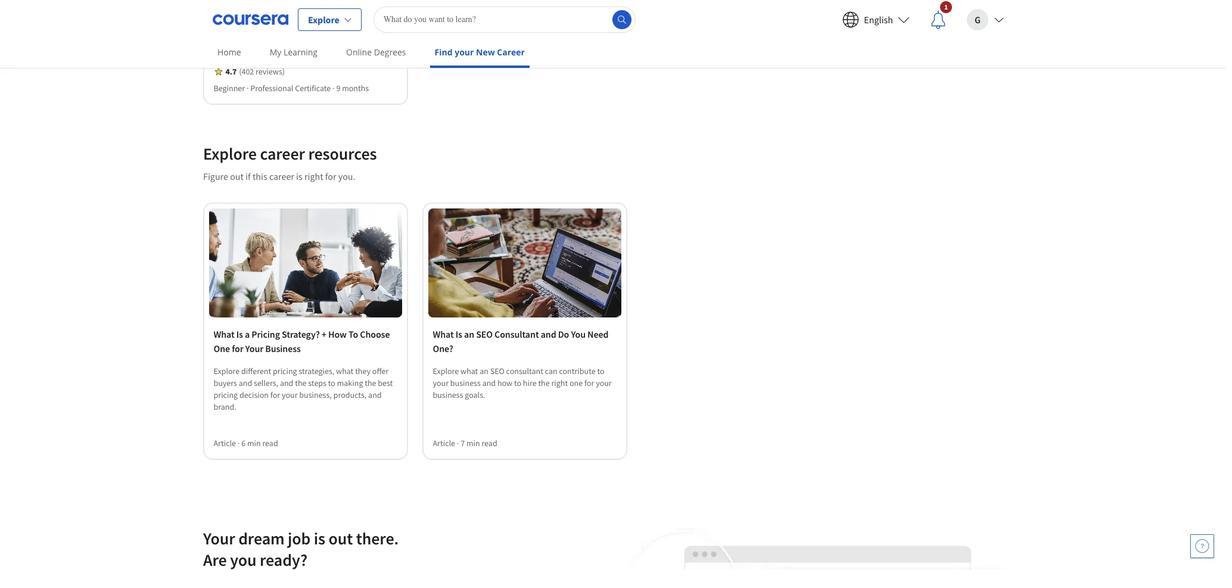 Task type: describe. For each thing, give the bounding box(es) containing it.
for inside explore different pricing strategies, what they offer buyers and sellers, and the steps to making the best pricing decision for your business, products, and brand.
[[271, 389, 280, 400]]

buyers
[[214, 377, 237, 388]]

what for one
[[214, 328, 235, 340]]

to right contribute in the left bottom of the page
[[598, 366, 605, 376]]

· left 9
[[333, 83, 335, 94]]

goals.
[[465, 389, 486, 400]]

4.7
[[226, 66, 237, 77]]

and right (402
[[259, 57, 273, 67]]

this
[[253, 171, 267, 182]]

What do you want to learn? text field
[[373, 6, 636, 32]]

g
[[975, 13, 981, 25]]

right inside explore career resources figure out if this career is right for you.
[[304, 171, 323, 182]]

your right find
[[455, 46, 474, 58]]

article for one?
[[433, 438, 456, 448]]

1 vertical spatial is
[[314, 528, 325, 549]]

to inside explore different pricing strategies, what they offer buyers and sellers, and the steps to making the best pricing decision for your business, products, and brand.
[[328, 377, 336, 388]]

online degrees
[[346, 46, 406, 58]]

beginner
[[214, 83, 245, 94]]

brand.
[[214, 401, 237, 412]]

solution
[[278, 21, 308, 32]]

+
[[322, 328, 327, 340]]

one?
[[433, 342, 454, 354]]

best
[[378, 377, 393, 388]]

there.
[[356, 528, 399, 549]]

seo for consultant
[[490, 366, 505, 376]]

what inside explore different pricing strategies, what they offer buyers and sellers, and the steps to making the best pricing decision for your business, products, and brand.
[[336, 366, 354, 376]]

0 horizontal spatial sap
[[276, 69, 290, 79]]

offer
[[373, 366, 389, 376]]

hire
[[523, 377, 537, 388]]

for inside what is a pricing strategy? + how to choose one for your business
[[232, 342, 244, 354]]

is for an
[[456, 328, 463, 340]]

explore different pricing strategies, what they offer buyers and sellers, and the steps to making the best pricing decision for your business, products, and brand.
[[214, 366, 393, 412]]

process
[[297, 45, 324, 56]]

learning
[[284, 46, 318, 58]]

read for one?
[[482, 438, 498, 448]]

different
[[242, 366, 272, 376]]

to
[[349, 328, 359, 340]]

resources
[[308, 143, 377, 165]]

degrees
[[374, 46, 406, 58]]

find your new career
[[435, 46, 525, 58]]

career
[[497, 46, 525, 58]]

what is an seo consultant and do you need one?
[[433, 328, 609, 354]]

find
[[435, 46, 453, 58]]

a
[[245, 328, 250, 340]]

professional
[[251, 83, 294, 94]]

my
[[270, 46, 281, 58]]

can
[[545, 366, 558, 376]]

explore for what
[[433, 366, 459, 376]]

your inside explore different pricing strategies, what they offer buyers and sellers, and the steps to making the best pricing decision for your business, products, and brand.
[[282, 389, 298, 400]]

the down "they"
[[365, 377, 377, 388]]

contribute
[[559, 366, 596, 376]]

0 vertical spatial pricing
[[273, 366, 297, 376]]

an for is
[[464, 328, 475, 340]]

6
[[242, 438, 246, 448]]

my learning link
[[265, 39, 322, 66]]

read for one
[[263, 438, 278, 448]]

for inside explore career resources figure out if this career is right for you.
[[325, 171, 336, 182]]

you'll
[[236, 21, 256, 32]]

making
[[337, 377, 363, 388]]

client
[[357, 45, 378, 56]]

how
[[498, 377, 513, 388]]

what is an seo consultant and do you need one? link
[[433, 327, 617, 355]]

new
[[476, 46, 495, 58]]

choose
[[360, 328, 390, 340]]

right inside explore what an seo consultant can contribute to your business and how to hire the right one for your business goals.
[[552, 377, 568, 388]]

explore career resources figure out if this career is right for you.
[[203, 143, 377, 182]]

and down best
[[369, 389, 382, 400]]

english
[[864, 13, 893, 25]]

to left hire
[[514, 377, 522, 388]]

1 vertical spatial pricing
[[214, 389, 238, 400]]

9
[[337, 83, 341, 94]]

g button
[[957, 0, 1013, 38]]

how inside solution design and implementation, understanding the sap world and solutions, business and process analysis, client engagement and communication, how to launch and develop your sap career
[[333, 57, 349, 67]]

an for what
[[480, 366, 489, 376]]

1 vertical spatial business
[[433, 389, 464, 400]]

business inside solution design and implementation, understanding the sap world and solutions, business and process analysis, client engagement and communication, how to launch and develop your sap career
[[250, 45, 280, 56]]

· for beginner · professional certificate · 9 months
[[247, 83, 249, 94]]

sellers,
[[254, 377, 279, 388]]

1 button
[[919, 0, 957, 38]]

and inside explore what an seo consultant can contribute to your business and how to hire the right one for your business goals.
[[483, 377, 496, 388]]

:
[[274, 21, 276, 32]]

consultant
[[495, 328, 539, 340]]

world
[[356, 33, 376, 44]]

article for one
[[214, 438, 236, 448]]

what for one?
[[433, 328, 454, 340]]

solutions,
[[214, 45, 248, 56]]

english button
[[833, 0, 919, 38]]

what inside explore what an seo consultant can contribute to your business and how to hire the right one for your business goals.
[[461, 366, 478, 376]]

do
[[558, 328, 569, 340]]

figure
[[203, 171, 228, 182]]

solution design and implementation, understanding the sap world and solutions, business and process analysis, client engagement and communication, how to launch and develop your sap career
[[214, 21, 391, 79]]

online degrees link
[[341, 39, 411, 66]]

job
[[288, 528, 311, 549]]

steps
[[308, 377, 327, 388]]

reviews)
[[256, 66, 285, 77]]

skills
[[214, 21, 234, 32]]

consultant
[[506, 366, 544, 376]]

skills you'll gain :
[[214, 21, 278, 32]]

find your new career link
[[430, 39, 530, 68]]



Task type: locate. For each thing, give the bounding box(es) containing it.
right left you.
[[304, 171, 323, 182]]

1 horizontal spatial right
[[552, 377, 568, 388]]

career up this
[[260, 143, 305, 165]]

0 horizontal spatial what
[[214, 328, 235, 340]]

what is a pricing strategy? + how to choose one for your business
[[214, 328, 390, 354]]

home
[[217, 46, 241, 58]]

1 horizontal spatial an
[[480, 366, 489, 376]]

the down can
[[539, 377, 550, 388]]

graphic of the learner profile page image
[[613, 528, 1023, 570]]

1 horizontal spatial out
[[329, 528, 353, 549]]

and right the "design"
[[334, 21, 347, 32]]

article left 7
[[433, 438, 456, 448]]

seo for consultant
[[476, 328, 493, 340]]

they
[[355, 366, 371, 376]]

and up beginner
[[214, 69, 227, 79]]

7
[[461, 438, 465, 448]]

1 vertical spatial right
[[552, 377, 568, 388]]

explore
[[308, 13, 339, 25], [203, 143, 257, 165], [214, 366, 240, 376], [433, 366, 459, 376]]

seo left consultant
[[476, 328, 493, 340]]

explore up understanding on the left of the page
[[308, 13, 339, 25]]

1 read from the left
[[263, 438, 278, 448]]

career right this
[[269, 171, 294, 182]]

and
[[334, 21, 347, 32], [378, 33, 391, 44], [282, 45, 296, 56], [259, 57, 273, 67], [214, 69, 227, 79], [541, 328, 557, 340], [239, 377, 252, 388], [280, 377, 294, 388], [483, 377, 496, 388], [369, 389, 382, 400]]

what up one?
[[433, 328, 454, 340]]

design
[[309, 21, 332, 32]]

explore inside explore career resources figure out if this career is right for you.
[[203, 143, 257, 165]]

the inside explore what an seo consultant can contribute to your business and how to hire the right one for your business goals.
[[539, 377, 550, 388]]

business inside what is a pricing strategy? + how to choose one for your business
[[266, 342, 301, 354]]

sap up beginner · professional certificate · 9 months
[[276, 69, 290, 79]]

business left goals. at the left bottom of page
[[433, 389, 464, 400]]

article
[[214, 438, 236, 448], [433, 438, 456, 448]]

1 vertical spatial your
[[203, 528, 235, 549]]

is left a
[[237, 328, 243, 340]]

an
[[464, 328, 475, 340], [480, 366, 489, 376]]

decision
[[240, 389, 269, 400]]

is
[[237, 328, 243, 340], [456, 328, 463, 340]]

the inside solution design and implementation, understanding the sap world and solutions, business and process analysis, client engagement and communication, how to launch and develop your sap career
[[327, 33, 339, 44]]

(402
[[239, 66, 254, 77]]

and up degrees
[[378, 33, 391, 44]]

an inside explore what an seo consultant can contribute to your business and how to hire the right one for your business goals.
[[480, 366, 489, 376]]

1 vertical spatial out
[[329, 528, 353, 549]]

1 horizontal spatial article
[[433, 438, 456, 448]]

for right one at the left bottom of page
[[585, 377, 595, 388]]

0 horizontal spatial is
[[296, 171, 303, 182]]

you
[[571, 328, 586, 340]]

0 vertical spatial an
[[464, 328, 475, 340]]

months
[[342, 83, 369, 94]]

out left if
[[230, 171, 244, 182]]

read right 7
[[482, 438, 498, 448]]

explore down one?
[[433, 366, 459, 376]]

your left business,
[[282, 389, 298, 400]]

an up goals. at the left bottom of page
[[480, 366, 489, 376]]

coursera image
[[213, 10, 288, 29]]

0 horizontal spatial article
[[214, 438, 236, 448]]

you.
[[338, 171, 355, 182]]

0 horizontal spatial out
[[230, 171, 244, 182]]

1 what from the left
[[214, 328, 235, 340]]

1 vertical spatial career
[[260, 143, 305, 165]]

0 vertical spatial sap
[[340, 33, 354, 44]]

0 horizontal spatial read
[[263, 438, 278, 448]]

None search field
[[373, 6, 636, 32]]

2 min from the left
[[467, 438, 480, 448]]

for right one
[[232, 342, 244, 354]]

and up decision
[[239, 377, 252, 388]]

2 article from the left
[[433, 438, 456, 448]]

4.7 (402 reviews)
[[226, 66, 285, 77]]

is inside what is a pricing strategy? + how to choose one for your business
[[237, 328, 243, 340]]

0 vertical spatial how
[[333, 57, 349, 67]]

what up one
[[214, 328, 235, 340]]

to inside solution design and implementation, understanding the sap world and solutions, business and process analysis, client engagement and communication, how to launch and develop your sap career
[[350, 57, 358, 67]]

out for figure
[[230, 171, 244, 182]]

min for one
[[247, 438, 261, 448]]

is inside what is an seo consultant and do you need one?
[[456, 328, 463, 340]]

0 horizontal spatial min
[[247, 438, 261, 448]]

one
[[570, 377, 583, 388]]

engagement
[[214, 57, 258, 67]]

right down can
[[552, 377, 568, 388]]

the up analysis,
[[327, 33, 339, 44]]

develop
[[229, 69, 257, 79]]

your up professional
[[259, 69, 275, 79]]

what is a pricing strategy? + how to choose one for your business link
[[214, 327, 397, 355]]

min
[[247, 438, 261, 448], [467, 438, 480, 448]]

home link
[[213, 39, 246, 66]]

explore up figure
[[203, 143, 257, 165]]

to left the launch
[[350, 57, 358, 67]]

and left how
[[483, 377, 496, 388]]

explore up buyers
[[214, 366, 240, 376]]

is right job
[[314, 528, 325, 549]]

and right sellers,
[[280, 377, 294, 388]]

one
[[214, 342, 230, 354]]

0 horizontal spatial is
[[237, 328, 243, 340]]

1 is from the left
[[237, 328, 243, 340]]

what inside what is an seo consultant and do you need one?
[[433, 328, 454, 340]]

right
[[304, 171, 323, 182], [552, 377, 568, 388]]

0 vertical spatial seo
[[476, 328, 493, 340]]

2 is from the left
[[456, 328, 463, 340]]

0 horizontal spatial pricing
[[214, 389, 238, 400]]

article left 6
[[214, 438, 236, 448]]

your inside what is a pricing strategy? + how to choose one for your business
[[246, 342, 264, 354]]

explore inside explore different pricing strategies, what they offer buyers and sellers, and the steps to making the best pricing decision for your business, products, and brand.
[[214, 366, 240, 376]]

your dream job is out there.
[[203, 528, 399, 549]]

your
[[246, 342, 264, 354], [203, 528, 235, 549]]

explore button
[[298, 8, 361, 31]]

for left you.
[[325, 171, 336, 182]]

out inside explore career resources figure out if this career is right for you.
[[230, 171, 244, 182]]

and inside what is an seo consultant and do you need one?
[[541, 328, 557, 340]]

· left 6
[[238, 438, 240, 448]]

your
[[455, 46, 474, 58], [259, 69, 275, 79], [433, 377, 449, 388], [596, 377, 612, 388], [282, 389, 298, 400]]

what up the 'making'
[[336, 366, 354, 376]]

1 article from the left
[[214, 438, 236, 448]]

need
[[588, 328, 609, 340]]

your down a
[[246, 342, 264, 354]]

read right 6
[[263, 438, 278, 448]]

1 vertical spatial sap
[[276, 69, 290, 79]]

min for one?
[[467, 438, 480, 448]]

0 vertical spatial your
[[246, 342, 264, 354]]

if
[[246, 171, 251, 182]]

1 horizontal spatial your
[[246, 342, 264, 354]]

seo up how
[[490, 366, 505, 376]]

business down the pricing
[[266, 342, 301, 354]]

read
[[263, 438, 278, 448], [482, 438, 498, 448]]

0 vertical spatial business
[[250, 45, 280, 56]]

1 horizontal spatial read
[[482, 438, 498, 448]]

1 min from the left
[[247, 438, 261, 448]]

out left there.
[[329, 528, 353, 549]]

what inside what is a pricing strategy? + how to choose one for your business
[[214, 328, 235, 340]]

explore for different
[[214, 366, 240, 376]]

pricing up sellers,
[[273, 366, 297, 376]]

2 what from the left
[[433, 328, 454, 340]]

business,
[[300, 389, 332, 400]]

business up reviews) on the left top of page
[[250, 45, 280, 56]]

is right this
[[296, 171, 303, 182]]

article · 7 min read
[[433, 438, 498, 448]]

analysis,
[[326, 45, 356, 56]]

0 vertical spatial out
[[230, 171, 244, 182]]

your left dream
[[203, 528, 235, 549]]

how inside what is a pricing strategy? + how to choose one for your business
[[329, 328, 347, 340]]

an inside what is an seo consultant and do you need one?
[[464, 328, 475, 340]]

is
[[296, 171, 303, 182], [314, 528, 325, 549]]

1
[[944, 2, 948, 11]]

is for a
[[237, 328, 243, 340]]

explore inside dropdown button
[[308, 13, 339, 25]]

2 vertical spatial career
[[269, 171, 294, 182]]

2 what from the left
[[461, 366, 478, 376]]

for inside explore what an seo consultant can contribute to your business and how to hire the right one for your business goals.
[[585, 377, 595, 388]]

min right 7
[[467, 438, 480, 448]]

the left steps
[[295, 377, 307, 388]]

and right my
[[282, 45, 296, 56]]

0 vertical spatial right
[[304, 171, 323, 182]]

how right +
[[329, 328, 347, 340]]

1 horizontal spatial sap
[[340, 33, 354, 44]]

1 horizontal spatial what
[[433, 328, 454, 340]]

your down one?
[[433, 377, 449, 388]]

0 vertical spatial business
[[451, 377, 481, 388]]

0 horizontal spatial your
[[203, 528, 235, 549]]

to right steps
[[328, 377, 336, 388]]

·
[[247, 83, 249, 94], [333, 83, 335, 94], [238, 438, 240, 448], [457, 438, 459, 448]]

implementation,
[[214, 33, 272, 44]]

an left consultant
[[464, 328, 475, 340]]

what up goals. at the left bottom of page
[[461, 366, 478, 376]]

dream
[[238, 528, 285, 549]]

business
[[451, 377, 481, 388], [433, 389, 464, 400]]

· left 7
[[457, 438, 459, 448]]

2 read from the left
[[482, 438, 498, 448]]

certificate
[[295, 83, 331, 94]]

· for article · 7 min read
[[457, 438, 459, 448]]

min right 6
[[247, 438, 261, 448]]

1 horizontal spatial is
[[314, 528, 325, 549]]

0 horizontal spatial what
[[336, 366, 354, 376]]

strategies,
[[299, 366, 335, 376]]

out for is
[[329, 528, 353, 549]]

business up goals. at the left bottom of page
[[451, 377, 481, 388]]

online
[[346, 46, 372, 58]]

sap up analysis,
[[340, 33, 354, 44]]

1 horizontal spatial pricing
[[273, 366, 297, 376]]

for down sellers,
[[271, 389, 280, 400]]

your right one at the left bottom of page
[[596, 377, 612, 388]]

understanding
[[274, 33, 326, 44]]

explore for career
[[203, 143, 257, 165]]

my learning
[[270, 46, 318, 58]]

strategy?
[[282, 328, 320, 340]]

launch
[[359, 57, 383, 67]]

pricing down buyers
[[214, 389, 238, 400]]

1 vertical spatial how
[[329, 328, 347, 340]]

seo inside what is an seo consultant and do you need one?
[[476, 328, 493, 340]]

· down develop
[[247, 83, 249, 94]]

explore inside explore what an seo consultant can contribute to your business and how to hire the right one for your business goals.
[[433, 366, 459, 376]]

how
[[333, 57, 349, 67], [329, 328, 347, 340]]

is left consultant
[[456, 328, 463, 340]]

and left "do" on the bottom of page
[[541, 328, 557, 340]]

article · 6 min read
[[214, 438, 278, 448]]

career inside solution design and implementation, understanding the sap world and solutions, business and process analysis, client engagement and communication, how to launch and develop your sap career
[[292, 69, 313, 79]]

the
[[327, 33, 339, 44], [295, 377, 307, 388], [365, 377, 377, 388], [539, 377, 550, 388]]

help center image
[[1195, 539, 1209, 554]]

1 vertical spatial seo
[[490, 366, 505, 376]]

what
[[336, 366, 354, 376], [461, 366, 478, 376]]

career down communication,
[[292, 69, 313, 79]]

0 vertical spatial is
[[296, 171, 303, 182]]

· for article · 6 min read
[[238, 438, 240, 448]]

gain
[[258, 21, 274, 32]]

your inside solution design and implementation, understanding the sap world and solutions, business and process analysis, client engagement and communication, how to launch and develop your sap career
[[259, 69, 275, 79]]

to
[[350, 57, 358, 67], [598, 366, 605, 376], [328, 377, 336, 388], [514, 377, 522, 388]]

out
[[230, 171, 244, 182], [329, 528, 353, 549]]

beginner · professional certificate · 9 months
[[214, 83, 369, 94]]

1 vertical spatial business
[[266, 342, 301, 354]]

1 horizontal spatial min
[[467, 438, 480, 448]]

1 horizontal spatial what
[[461, 366, 478, 376]]

is inside explore career resources figure out if this career is right for you.
[[296, 171, 303, 182]]

0 vertical spatial career
[[292, 69, 313, 79]]

0 horizontal spatial an
[[464, 328, 475, 340]]

explore what an seo consultant can contribute to your business and how to hire the right one for your business goals.
[[433, 366, 612, 400]]

1 vertical spatial an
[[480, 366, 489, 376]]

1 horizontal spatial is
[[456, 328, 463, 340]]

1 what from the left
[[336, 366, 354, 376]]

how down analysis,
[[333, 57, 349, 67]]

0 horizontal spatial right
[[304, 171, 323, 182]]

pricing
[[252, 328, 280, 340]]

products,
[[334, 389, 367, 400]]

seo
[[476, 328, 493, 340], [490, 366, 505, 376]]

seo inside explore what an seo consultant can contribute to your business and how to hire the right one for your business goals.
[[490, 366, 505, 376]]



Task type: vqa. For each thing, say whether or not it's contained in the screenshot.
'You'll' to the left
no



